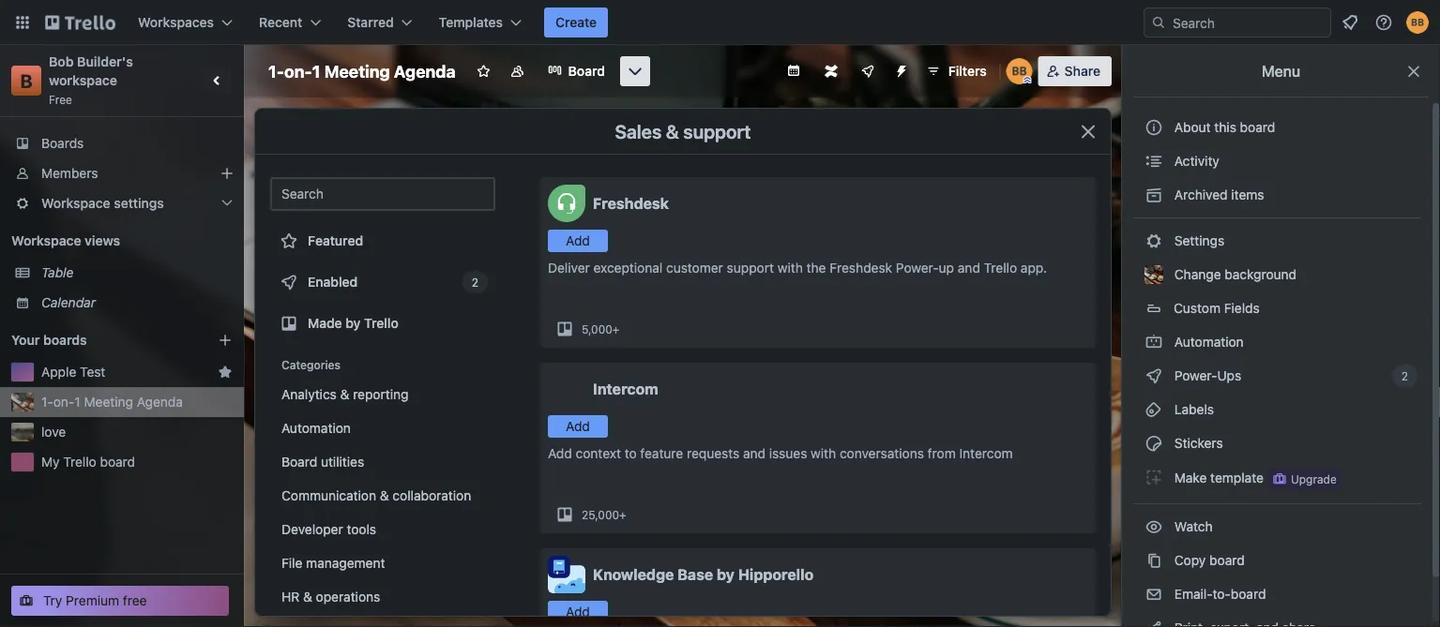 Task type: describe. For each thing, give the bounding box(es) containing it.
template
[[1210, 470, 1264, 486]]

add for intercom
[[566, 419, 590, 434]]

agenda inside text field
[[394, 61, 456, 81]]

views
[[85, 233, 120, 249]]

sm image for activity
[[1145, 152, 1163, 171]]

1 vertical spatial 1-
[[41, 395, 53, 410]]

upgrade
[[1291, 473, 1337, 486]]

workspace navigation collapse icon image
[[205, 68, 231, 94]]

sales
[[615, 120, 662, 142]]

feature
[[640, 446, 683, 462]]

try
[[43, 593, 62, 609]]

sm image for copy board
[[1145, 552, 1163, 570]]

the
[[806, 260, 826, 276]]

boards
[[41, 136, 84, 151]]

communication & collaboration link
[[270, 481, 495, 511]]

0 vertical spatial intercom
[[593, 380, 658, 398]]

0 horizontal spatial 1
[[74, 395, 80, 410]]

this member is an admin of this board. image
[[1023, 76, 1032, 84]]

2 for enabled
[[472, 276, 478, 289]]

love link
[[41, 423, 233, 442]]

recent
[[259, 15, 302, 30]]

custom
[[1174, 301, 1221, 316]]

boards
[[43, 333, 87, 348]]

2 for power-ups
[[1401, 370, 1408, 383]]

1 horizontal spatial with
[[811, 446, 836, 462]]

Search field
[[1166, 8, 1330, 37]]

settings
[[114, 196, 164, 211]]

& for communication
[[380, 488, 389, 504]]

analytics & reporting
[[281, 387, 409, 402]]

sales & support
[[615, 120, 751, 142]]

0 horizontal spatial freshdesk
[[593, 195, 669, 213]]

activity link
[[1133, 146, 1421, 176]]

customer
[[666, 260, 723, 276]]

members
[[41, 166, 98, 181]]

calendar link
[[41, 294, 233, 312]]

copy
[[1174, 553, 1206, 569]]

templates button
[[428, 8, 533, 38]]

board for trello
[[100, 455, 135, 470]]

share button
[[1038, 56, 1112, 86]]

board for this
[[1240, 120, 1275, 135]]

change background link
[[1133, 260, 1421, 290]]

sm image for labels
[[1145, 401, 1163, 419]]

knowledge
[[593, 566, 674, 584]]

Search text field
[[270, 177, 495, 211]]

5,000 +
[[582, 323, 620, 336]]

items
[[1231, 187, 1264, 203]]

watch link
[[1133, 512, 1421, 542]]

developer tools
[[281, 522, 376, 538]]

settings
[[1171, 233, 1225, 249]]

communication & collaboration
[[281, 488, 471, 504]]

table
[[41, 265, 74, 281]]

bob builder's workspace free
[[49, 54, 136, 106]]

archived
[[1174, 187, 1228, 203]]

primary element
[[0, 0, 1440, 45]]

filters button
[[920, 56, 992, 86]]

labels link
[[1133, 395, 1421, 425]]

base
[[678, 566, 713, 584]]

+ for freshdesk
[[612, 323, 620, 336]]

sm image for stickers
[[1145, 434, 1163, 453]]

utilities
[[321, 455, 364, 470]]

categories
[[281, 358, 341, 372]]

requests
[[687, 446, 739, 462]]

add board image
[[218, 333, 233, 348]]

custom fields
[[1174, 301, 1260, 316]]

on- inside text field
[[284, 61, 312, 81]]

sm image for settings
[[1145, 232, 1163, 250]]

hr & operations link
[[270, 583, 495, 613]]

this
[[1214, 120, 1236, 135]]

made by trello
[[308, 316, 399, 331]]

reporting
[[353, 387, 409, 402]]

deliver exceptional customer support with the freshdesk power-up and trello app.
[[548, 260, 1047, 276]]

issues
[[769, 446, 807, 462]]

board for board utilities
[[281, 455, 317, 470]]

calendar power-up image
[[786, 63, 801, 78]]

bob builder (bobbuilder40) image
[[1006, 58, 1033, 84]]

filters
[[948, 63, 987, 79]]

premium
[[66, 593, 119, 609]]

power ups image
[[860, 64, 875, 79]]

star or unstar board image
[[476, 64, 491, 79]]

calendar
[[41, 295, 96, 311]]

communication
[[281, 488, 376, 504]]

0 vertical spatial automation link
[[1133, 327, 1421, 357]]

board up to-
[[1209, 553, 1245, 569]]

b
[[20, 69, 32, 91]]

workspaces
[[138, 15, 214, 30]]

0 vertical spatial support
[[683, 120, 751, 142]]

board utilities link
[[270, 448, 495, 478]]

workspace for workspace views
[[11, 233, 81, 249]]

& for analytics
[[340, 387, 349, 402]]

0 notifications image
[[1339, 11, 1361, 34]]

5,000
[[582, 323, 612, 336]]

file management
[[281, 556, 385, 571]]

workspaces button
[[127, 8, 244, 38]]

board for to-
[[1231, 587, 1266, 602]]

sm image for watch
[[1145, 518, 1163, 537]]

1-on-1 meeting agenda link
[[41, 393, 233, 412]]

upgrade button
[[1268, 468, 1341, 491]]

templates
[[439, 15, 503, 30]]

free
[[49, 93, 72, 106]]

file management link
[[270, 549, 495, 579]]

add button for freshdesk
[[548, 230, 608, 252]]

workspace for workspace settings
[[41, 196, 110, 211]]

activity
[[1171, 153, 1220, 169]]

1- inside text field
[[268, 61, 284, 81]]

operations
[[316, 590, 380, 605]]

customize views image
[[626, 62, 644, 81]]

+ for intercom
[[619, 509, 626, 522]]

0 horizontal spatial power-
[[896, 260, 939, 276]]

watch
[[1171, 519, 1216, 535]]

25,000
[[582, 509, 619, 522]]

featured link
[[270, 222, 495, 260]]

email-to-board link
[[1133, 580, 1421, 610]]

from
[[928, 446, 956, 462]]



Task type: vqa. For each thing, say whether or not it's contained in the screenshot.
Change
yes



Task type: locate. For each thing, give the bounding box(es) containing it.
1 horizontal spatial freshdesk
[[830, 260, 892, 276]]

2 vertical spatial add button
[[548, 601, 608, 624]]

agenda
[[394, 61, 456, 81], [137, 395, 183, 410]]

workspace inside popup button
[[41, 196, 110, 211]]

to
[[625, 446, 637, 462]]

1 horizontal spatial trello
[[364, 316, 399, 331]]

about
[[1174, 120, 1211, 135]]

trello right made
[[364, 316, 399, 331]]

1 vertical spatial and
[[743, 446, 766, 462]]

1 inside text field
[[312, 61, 320, 81]]

sm image for automation
[[1145, 333, 1163, 352]]

sm image for make template
[[1145, 468, 1163, 487]]

0 vertical spatial freshdesk
[[593, 195, 669, 213]]

2 vertical spatial trello
[[63, 455, 96, 470]]

0 vertical spatial 1-
[[268, 61, 284, 81]]

5 sm image from the top
[[1145, 518, 1163, 537]]

1 horizontal spatial 1
[[312, 61, 320, 81]]

archived items
[[1171, 187, 1264, 203]]

trello left app.
[[984, 260, 1017, 276]]

workspace up "table"
[[11, 233, 81, 249]]

intercom right from
[[959, 446, 1013, 462]]

copy board link
[[1133, 546, 1421, 576]]

0 vertical spatial automation
[[1171, 334, 1244, 350]]

create button
[[544, 8, 608, 38]]

+ up knowledge
[[619, 509, 626, 522]]

made by trello link
[[270, 305, 495, 342]]

about this board button
[[1133, 113, 1421, 143]]

0 vertical spatial power-
[[896, 260, 939, 276]]

add context to feature requests and issues with conversations from intercom
[[548, 446, 1013, 462]]

app.
[[1021, 260, 1047, 276]]

& for hr
[[303, 590, 312, 605]]

1- down recent
[[268, 61, 284, 81]]

1 horizontal spatial 1-
[[268, 61, 284, 81]]

make
[[1174, 470, 1207, 486]]

board inside board utilities link
[[281, 455, 317, 470]]

free
[[123, 593, 147, 609]]

& right hr
[[303, 590, 312, 605]]

0 horizontal spatial 1-
[[41, 395, 53, 410]]

+
[[612, 323, 620, 336], [619, 509, 626, 522]]

sm image for email-to-board
[[1145, 585, 1163, 604]]

sm image inside stickers link
[[1145, 434, 1163, 453]]

0 horizontal spatial trello
[[63, 455, 96, 470]]

management
[[306, 556, 385, 571]]

1 horizontal spatial by
[[717, 566, 735, 584]]

1 vertical spatial support
[[727, 260, 774, 276]]

1 down recent popup button
[[312, 61, 320, 81]]

add button for intercom
[[548, 416, 608, 438]]

confluence icon image
[[824, 65, 838, 78]]

1 vertical spatial intercom
[[959, 446, 1013, 462]]

menu
[[1262, 62, 1301, 80]]

board down "copy board" link
[[1231, 587, 1266, 602]]

0 horizontal spatial intercom
[[593, 380, 658, 398]]

1 horizontal spatial intercom
[[959, 446, 1013, 462]]

0 horizontal spatial with
[[778, 260, 803, 276]]

1 vertical spatial +
[[619, 509, 626, 522]]

1 horizontal spatial board
[[568, 63, 605, 79]]

1 vertical spatial 1
[[74, 395, 80, 410]]

automation image
[[886, 56, 913, 83]]

make template
[[1171, 470, 1264, 486]]

2 sm image from the top
[[1145, 232, 1163, 250]]

automation link down the custom fields 'button'
[[1133, 327, 1421, 357]]

1 vertical spatial trello
[[364, 316, 399, 331]]

1 sm image from the top
[[1145, 186, 1163, 205]]

collaboration
[[393, 488, 471, 504]]

1 vertical spatial meeting
[[84, 395, 133, 410]]

workspace settings button
[[0, 189, 244, 219]]

settings link
[[1133, 226, 1421, 256]]

add button up context
[[548, 416, 608, 438]]

board link
[[536, 56, 616, 86]]

4 sm image from the top
[[1145, 434, 1163, 453]]

& for sales
[[666, 120, 679, 142]]

board right this
[[1240, 120, 1275, 135]]

sm image inside email-to-board link
[[1145, 585, 1163, 604]]

workspace
[[49, 73, 117, 88]]

starred icon image
[[218, 365, 233, 380]]

members link
[[0, 159, 244, 189]]

to-
[[1213, 587, 1231, 602]]

intercom up to on the bottom left
[[593, 380, 658, 398]]

add button down knowledge
[[548, 601, 608, 624]]

1 vertical spatial power-
[[1174, 368, 1217, 384]]

1 down apple test
[[74, 395, 80, 410]]

0 horizontal spatial agenda
[[137, 395, 183, 410]]

0 vertical spatial +
[[612, 323, 620, 336]]

1 add button from the top
[[548, 230, 608, 252]]

sm image
[[1145, 152, 1163, 171], [1145, 333, 1163, 352], [1145, 401, 1163, 419], [1145, 468, 1163, 487], [1145, 518, 1163, 537], [1145, 552, 1163, 570], [1145, 585, 1163, 604]]

0 vertical spatial add button
[[548, 230, 608, 252]]

power-
[[896, 260, 939, 276], [1174, 368, 1217, 384]]

4 sm image from the top
[[1145, 468, 1163, 487]]

agenda left star or unstar board icon
[[394, 61, 456, 81]]

sm image inside "labels" link
[[1145, 401, 1163, 419]]

1 horizontal spatial automation link
[[1133, 327, 1421, 357]]

by
[[346, 316, 361, 331], [717, 566, 735, 584]]

freshdesk up exceptional
[[593, 195, 669, 213]]

sm image
[[1145, 186, 1163, 205], [1145, 232, 1163, 250], [1145, 367, 1163, 386], [1145, 434, 1163, 453], [1145, 619, 1163, 628]]

by right base
[[717, 566, 735, 584]]

0 vertical spatial 2
[[472, 276, 478, 289]]

sm image inside "copy board" link
[[1145, 552, 1163, 570]]

bob builder's workspace link
[[49, 54, 136, 88]]

love
[[41, 425, 66, 440]]

stickers
[[1171, 436, 1223, 451]]

freshdesk right the
[[830, 260, 892, 276]]

0 vertical spatial trello
[[984, 260, 1017, 276]]

sm image inside watch link
[[1145, 518, 1163, 537]]

0 horizontal spatial 1-on-1 meeting agenda
[[41, 395, 183, 410]]

meeting
[[324, 61, 390, 81], [84, 395, 133, 410]]

1 horizontal spatial and
[[958, 260, 980, 276]]

on- down the apple
[[53, 395, 74, 410]]

1 sm image from the top
[[1145, 152, 1163, 171]]

7 sm image from the top
[[1145, 585, 1163, 604]]

Board name text field
[[259, 56, 465, 86]]

meeting down test
[[84, 395, 133, 410]]

0 vertical spatial agenda
[[394, 61, 456, 81]]

0 vertical spatial and
[[958, 260, 980, 276]]

b link
[[11, 66, 41, 96]]

hipporello
[[738, 566, 814, 584]]

1 vertical spatial 2
[[1401, 370, 1408, 383]]

board left customize views image
[[568, 63, 605, 79]]

3 sm image from the top
[[1145, 367, 1163, 386]]

by right made
[[346, 316, 361, 331]]

back to home image
[[45, 8, 115, 38]]

up
[[939, 260, 954, 276]]

conversations
[[840, 446, 924, 462]]

1 vertical spatial on-
[[53, 395, 74, 410]]

1 horizontal spatial 1-on-1 meeting agenda
[[268, 61, 456, 81]]

starred button
[[336, 8, 424, 38]]

on- down recent popup button
[[284, 61, 312, 81]]

0 horizontal spatial automation
[[281, 421, 351, 436]]

archived items link
[[1133, 180, 1421, 210]]

featured
[[308, 233, 363, 249]]

bob
[[49, 54, 74, 69]]

by inside made by trello link
[[346, 316, 361, 331]]

0 vertical spatial by
[[346, 316, 361, 331]]

0 horizontal spatial board
[[281, 455, 317, 470]]

with right issues
[[811, 446, 836, 462]]

board inside board link
[[568, 63, 605, 79]]

board
[[1240, 120, 1275, 135], [100, 455, 135, 470], [1209, 553, 1245, 569], [1231, 587, 1266, 602]]

1 vertical spatial by
[[717, 566, 735, 584]]

table link
[[41, 264, 233, 282]]

1 vertical spatial with
[[811, 446, 836, 462]]

1
[[312, 61, 320, 81], [74, 395, 80, 410]]

1 vertical spatial freshdesk
[[830, 260, 892, 276]]

0 horizontal spatial by
[[346, 316, 361, 331]]

board for board
[[568, 63, 605, 79]]

hr & operations
[[281, 590, 380, 605]]

board left utilities at the bottom left of page
[[281, 455, 317, 470]]

1-on-1 meeting agenda down apple test link
[[41, 395, 183, 410]]

and right up
[[958, 260, 980, 276]]

and
[[958, 260, 980, 276], [743, 446, 766, 462]]

try premium free button
[[11, 586, 229, 616]]

1-
[[268, 61, 284, 81], [41, 395, 53, 410]]

1 vertical spatial automation link
[[270, 414, 495, 444]]

1- up love
[[41, 395, 53, 410]]

sm image inside settings link
[[1145, 232, 1163, 250]]

open information menu image
[[1374, 13, 1393, 32]]

1 horizontal spatial on-
[[284, 61, 312, 81]]

support right customer
[[727, 260, 774, 276]]

+ down exceptional
[[612, 323, 620, 336]]

& inside hr & operations link
[[303, 590, 312, 605]]

1 vertical spatial 1-on-1 meeting agenda
[[41, 395, 183, 410]]

1-on-1 meeting agenda inside text field
[[268, 61, 456, 81]]

1-on-1 meeting agenda
[[268, 61, 456, 81], [41, 395, 183, 410]]

sm image for power-ups
[[1145, 367, 1163, 386]]

0 vertical spatial on-
[[284, 61, 312, 81]]

add button
[[548, 230, 608, 252], [548, 416, 608, 438], [548, 601, 608, 624]]

1 horizontal spatial meeting
[[324, 61, 390, 81]]

2 sm image from the top
[[1145, 333, 1163, 352]]

sm image inside archived items link
[[1145, 186, 1163, 205]]

on-
[[284, 61, 312, 81], [53, 395, 74, 410]]

& inside communication & collaboration link
[[380, 488, 389, 504]]

board down love link
[[100, 455, 135, 470]]

5 sm image from the top
[[1145, 619, 1163, 628]]

labels
[[1171, 402, 1214, 417]]

try premium free
[[43, 593, 147, 609]]

my trello board link
[[41, 453, 233, 472]]

workspace
[[41, 196, 110, 211], [11, 233, 81, 249]]

board inside button
[[1240, 120, 1275, 135]]

add button up 'deliver'
[[548, 230, 608, 252]]

fields
[[1224, 301, 1260, 316]]

sm image for archived items
[[1145, 186, 1163, 205]]

0 vertical spatial workspace
[[41, 196, 110, 211]]

0 vertical spatial 1-on-1 meeting agenda
[[268, 61, 456, 81]]

0 horizontal spatial and
[[743, 446, 766, 462]]

2 add button from the top
[[548, 416, 608, 438]]

meeting inside text field
[[324, 61, 390, 81]]

& down board utilities link
[[380, 488, 389, 504]]

& right sales
[[666, 120, 679, 142]]

1 vertical spatial automation
[[281, 421, 351, 436]]

0 horizontal spatial meeting
[[84, 395, 133, 410]]

search image
[[1151, 15, 1166, 30]]

& inside analytics & reporting link
[[340, 387, 349, 402]]

add for knowledge base by hipporello
[[566, 605, 590, 620]]

custom fields button
[[1133, 294, 1421, 324]]

developer
[[281, 522, 343, 538]]

starred
[[347, 15, 394, 30]]

0 vertical spatial meeting
[[324, 61, 390, 81]]

0 vertical spatial with
[[778, 260, 803, 276]]

0 vertical spatial board
[[568, 63, 605, 79]]

apple test link
[[41, 363, 210, 382]]

builder's
[[77, 54, 133, 69]]

1-on-1 meeting agenda down 'starred'
[[268, 61, 456, 81]]

6 sm image from the top
[[1145, 552, 1163, 570]]

stickers link
[[1133, 429, 1421, 459]]

exceptional
[[593, 260, 663, 276]]

and left issues
[[743, 446, 766, 462]]

workspace settings
[[41, 196, 164, 211]]

1 vertical spatial board
[[281, 455, 317, 470]]

change background
[[1171, 267, 1297, 282]]

agenda up love link
[[137, 395, 183, 410]]

2 horizontal spatial trello
[[984, 260, 1017, 276]]

analytics
[[281, 387, 337, 402]]

sm image inside the activity link
[[1145, 152, 1163, 171]]

boards link
[[0, 129, 244, 159]]

0 horizontal spatial on-
[[53, 395, 74, 410]]

workspace visible image
[[510, 64, 525, 79]]

add button for knowledge base by hipporello
[[548, 601, 608, 624]]

automation up board utilities
[[281, 421, 351, 436]]

0 horizontal spatial automation link
[[270, 414, 495, 444]]

automation up power-ups
[[1171, 334, 1244, 350]]

3 sm image from the top
[[1145, 401, 1163, 419]]

1 horizontal spatial power-
[[1174, 368, 1217, 384]]

support right sales
[[683, 120, 751, 142]]

add
[[566, 233, 590, 249], [566, 419, 590, 434], [548, 446, 572, 462], [566, 605, 590, 620]]

file
[[281, 556, 302, 571]]

your
[[11, 333, 40, 348]]

recent button
[[248, 8, 332, 38]]

background
[[1225, 267, 1297, 282]]

meeting down 'starred'
[[324, 61, 390, 81]]

change
[[1174, 267, 1221, 282]]

1 vertical spatial agenda
[[137, 395, 183, 410]]

automation link down analytics & reporting link
[[270, 414, 495, 444]]

0 horizontal spatial 2
[[472, 276, 478, 289]]

1 horizontal spatial agenda
[[394, 61, 456, 81]]

share
[[1065, 63, 1101, 79]]

automation
[[1171, 334, 1244, 350], [281, 421, 351, 436]]

context
[[576, 446, 621, 462]]

bob builder (bobbuilder40) image
[[1406, 11, 1429, 34]]

1 horizontal spatial 2
[[1401, 370, 1408, 383]]

with
[[778, 260, 803, 276], [811, 446, 836, 462]]

made
[[308, 316, 342, 331]]

deliver
[[548, 260, 590, 276]]

ups
[[1217, 368, 1241, 384]]

25,000 +
[[582, 509, 626, 522]]

trello right my at bottom
[[63, 455, 96, 470]]

analytics & reporting link
[[270, 380, 495, 410]]

1 vertical spatial add button
[[548, 416, 608, 438]]

3 add button from the top
[[548, 601, 608, 624]]

email-to-board
[[1171, 587, 1266, 602]]

add for freshdesk
[[566, 233, 590, 249]]

apple
[[41, 364, 76, 380]]

with left the
[[778, 260, 803, 276]]

& right analytics
[[340, 387, 349, 402]]

1 horizontal spatial automation
[[1171, 334, 1244, 350]]

workspace down members
[[41, 196, 110, 211]]

0 vertical spatial 1
[[312, 61, 320, 81]]

my trello board
[[41, 455, 135, 470]]

your boards with 4 items element
[[11, 329, 190, 352]]

1 vertical spatial workspace
[[11, 233, 81, 249]]



